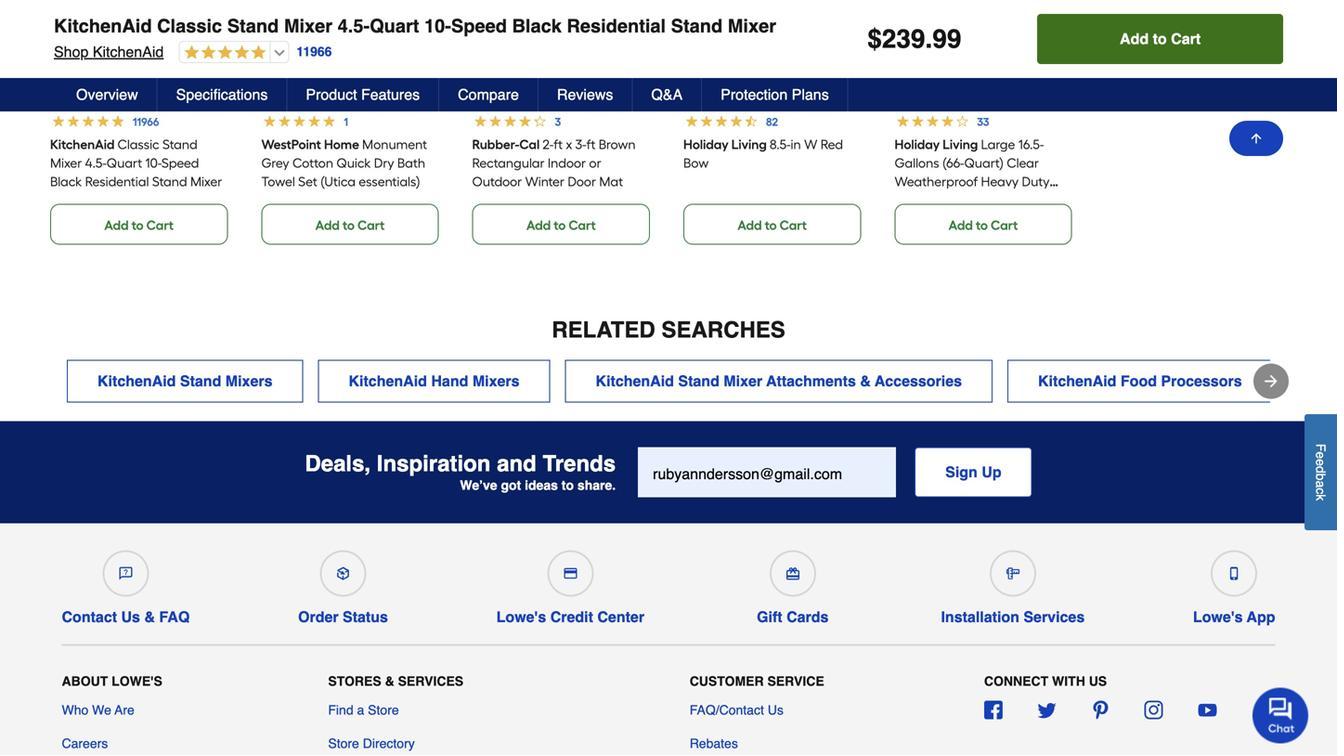 Task type: vqa. For each thing, say whether or not it's contained in the screenshot.
victims
no



Task type: locate. For each thing, give the bounding box(es) containing it.
$19.98
[[895, 79, 924, 93]]

4.5- up product features
[[338, 15, 370, 37]]

0 horizontal spatial living
[[732, 137, 767, 153]]

1 horizontal spatial speed
[[451, 15, 507, 37]]

cart for monument grey cotton quick dry bath towel set (utica essentials)
[[358, 218, 385, 233]]

attachments
[[767, 373, 857, 390]]

deals,
[[305, 451, 371, 477]]

overview
[[76, 86, 138, 103]]

stores
[[328, 674, 382, 689]]

holiday inside 3 'list item'
[[684, 137, 729, 153]]

e up d
[[1314, 452, 1329, 459]]

50%
[[741, 79, 762, 93]]

lowe's left credit
[[497, 609, 547, 626]]

latching
[[952, 192, 1004, 208]]

holiday for 3
[[684, 137, 729, 153]]

lowe's
[[497, 609, 547, 626], [1194, 609, 1244, 626], [112, 674, 162, 689]]

2 holiday living from the left
[[895, 137, 979, 153]]

2 mixers from the left
[[473, 373, 520, 390]]

order status
[[298, 609, 388, 626]]

save left 20%
[[927, 79, 953, 93]]

add to cart link inside 239 list item
[[50, 204, 228, 245]]

ft left x
[[554, 137, 563, 153]]

4 add to cart link from the left
[[684, 204, 862, 245]]

add inside 239 list item
[[104, 218, 129, 233]]

$ inside '$ 239 .99'
[[50, 52, 57, 65]]

to inside 239 list item
[[132, 218, 144, 233]]

$ up $329.99
[[50, 52, 57, 65]]

& left faq
[[144, 609, 155, 626]]

add to cart link down classic stand mixer 4.5-quart 10-speed black residential stand mixer
[[50, 204, 228, 245]]

.99
[[92, 52, 107, 65]]

cart inside add to cart button
[[1172, 30, 1201, 47]]

kitchenaid for kitchenaid stand mixer attachments & accessories
[[596, 373, 674, 390]]

related searches
[[552, 317, 786, 343]]

0 vertical spatial residential
[[567, 15, 666, 37]]

a up k in the bottom right of the page
[[1314, 481, 1329, 488]]

0 vertical spatial 10-
[[425, 15, 451, 37]]

.
[[926, 24, 933, 54]]

credit
[[551, 609, 594, 626]]

with
[[923, 192, 949, 208]]

share.
[[578, 478, 616, 493]]

to for large 16.5- gallons (66-quart) clear weatherproof heavy duty tote with latching lid
[[976, 218, 989, 233]]

a right find
[[357, 703, 364, 718]]

& right stores at left bottom
[[385, 674, 395, 689]]

up
[[982, 464, 1002, 481]]

0 horizontal spatial 4.5-
[[85, 155, 107, 171]]

1 vertical spatial &
[[144, 609, 155, 626]]

$ 239 .99
[[50, 49, 107, 76]]

classic inside classic stand mixer 4.5-quart 10-speed black residential stand mixer
[[118, 137, 159, 153]]

add to cart inside 3 'list item'
[[738, 218, 807, 233]]

0 vertical spatial &
[[861, 373, 871, 390]]

1 living from the left
[[732, 137, 767, 153]]

1 horizontal spatial a
[[1314, 481, 1329, 488]]

add to cart link down (utica
[[261, 204, 439, 245]]

1 horizontal spatial living
[[943, 137, 979, 153]]

0 horizontal spatial &
[[144, 609, 155, 626]]

quart up features
[[370, 15, 419, 37]]

a inside f e e d b a c k button
[[1314, 481, 1329, 488]]

1 horizontal spatial 239
[[882, 24, 926, 54]]

1 horizontal spatial us
[[768, 703, 784, 718]]

quart down overview button
[[107, 155, 142, 171]]

compare
[[458, 86, 519, 103]]

0 vertical spatial services
[[1024, 609, 1085, 626]]

10- up the compare button
[[425, 15, 451, 37]]

x
[[566, 137, 573, 153]]

$
[[868, 24, 882, 54], [50, 52, 57, 65], [261, 52, 268, 65]]

mixer left towel
[[190, 174, 222, 190]]

2 e from the top
[[1314, 459, 1329, 466]]

holiday up gallons
[[895, 137, 940, 153]]

door
[[568, 174, 597, 190]]

1 mixers from the left
[[226, 373, 273, 390]]

outdoor
[[473, 174, 523, 190]]

add to cart link inside 20 list item
[[473, 204, 650, 245]]

20 list item
[[473, 0, 654, 245]]

holiday living inside 3 'list item'
[[684, 137, 767, 153]]

1 vertical spatial quart
[[107, 155, 142, 171]]

quart inside classic stand mixer 4.5-quart 10-speed black residential stand mixer
[[107, 155, 142, 171]]

1 horizontal spatial ft
[[587, 137, 596, 153]]

classic up 4.8 stars image
[[157, 15, 222, 37]]

0 horizontal spatial mixers
[[226, 373, 273, 390]]

2 save from the left
[[713, 79, 738, 93]]

e up "b"
[[1314, 459, 1329, 466]]

1 horizontal spatial black
[[512, 15, 562, 37]]

$ left 15
[[868, 24, 882, 54]]

quart)
[[965, 155, 1004, 171]]

lowe's for lowe's credit center
[[497, 609, 547, 626]]

cart for large 16.5- gallons (66-quart) clear weatherproof heavy duty tote with latching lid
[[991, 218, 1019, 233]]

1 horizontal spatial mixers
[[473, 373, 520, 390]]

239 left 99
[[882, 24, 926, 54]]

add to cart inside 22 "list item"
[[316, 218, 385, 233]]

dimensions image
[[1007, 567, 1020, 580]]

residential inside classic stand mixer 4.5-quart 10-speed black residential stand mixer
[[85, 174, 149, 190]]

add to cart for monument grey cotton quick dry bath towel set (utica essentials)
[[316, 218, 385, 233]]

0 horizontal spatial quart
[[107, 155, 142, 171]]

kitchenaid stand mixers link
[[67, 360, 303, 403]]

living inside 3 'list item'
[[732, 137, 767, 153]]

4.5- down overview button
[[85, 155, 107, 171]]

mixer down $329.99
[[50, 155, 82, 171]]

3 save from the left
[[927, 79, 953, 93]]

set
[[298, 174, 317, 190]]

pickup image
[[337, 567, 350, 580]]

speed up 20
[[451, 15, 507, 37]]

cart inside 15 list item
[[991, 218, 1019, 233]]

reviews
[[557, 86, 614, 103]]

$ for $ 22 .48
[[261, 52, 268, 65]]

instagram image
[[1145, 701, 1164, 720]]

add to cart for 8.5-in w red bow
[[738, 218, 807, 233]]

westpoint
[[261, 137, 321, 153]]

add to cart link for 20
[[473, 204, 650, 245]]

1 vertical spatial a
[[357, 703, 364, 718]]

installation services
[[942, 609, 1085, 626]]

large 16.5- gallons (66-quart) clear weatherproof heavy duty tote with latching lid
[[895, 137, 1050, 208]]

living inside 15 list item
[[943, 137, 979, 153]]

99
[[933, 24, 962, 54]]

0 horizontal spatial us
[[121, 609, 140, 626]]

1 vertical spatial classic
[[118, 137, 159, 153]]

1 horizontal spatial lowe's
[[497, 609, 547, 626]]

speed inside classic stand mixer 4.5-quart 10-speed black residential stand mixer
[[162, 155, 199, 171]]

lowe's up are
[[112, 674, 162, 689]]

bath
[[397, 155, 425, 171]]

1 save from the left
[[90, 79, 116, 93]]

15 list item
[[895, 0, 1077, 245]]

customer care image
[[119, 567, 132, 580]]

arrow up image
[[1250, 131, 1265, 146]]

q&a
[[652, 86, 683, 103]]

0 horizontal spatial save
[[90, 79, 116, 93]]

black
[[512, 15, 562, 37], [50, 174, 82, 190]]

0 horizontal spatial a
[[357, 703, 364, 718]]

cart inside 3 'list item'
[[780, 218, 807, 233]]

cart for 2-ft x 3-ft brown rectangular indoor or outdoor winter door mat
[[569, 218, 596, 233]]

1 horizontal spatial services
[[1024, 609, 1085, 626]]

mixer up the 3 $6.98 save 50% at the right of the page
[[728, 15, 777, 37]]

0 horizontal spatial residential
[[85, 174, 149, 190]]

q&a button
[[633, 78, 703, 111]]

status
[[343, 609, 388, 626]]

living for 15
[[943, 137, 979, 153]]

add to cart for large 16.5- gallons (66-quart) clear weatherproof heavy duty tote with latching lid
[[949, 218, 1019, 233]]

living up (66-
[[943, 137, 979, 153]]

to
[[1154, 30, 1168, 47], [132, 218, 144, 233], [343, 218, 355, 233], [554, 218, 566, 233], [765, 218, 777, 233], [976, 218, 989, 233], [562, 478, 574, 493]]

2-
[[543, 137, 554, 153]]

or
[[590, 155, 602, 171]]

15 $19.98 save 20%
[[895, 49, 976, 93]]

$ 22 .48
[[261, 49, 308, 76]]

to inside 20 list item
[[554, 218, 566, 233]]

3 add to cart link from the left
[[473, 204, 650, 245]]

22 list item
[[261, 0, 443, 245]]

and
[[497, 451, 537, 477]]

black inside classic stand mixer 4.5-quart 10-speed black residential stand mixer
[[50, 174, 82, 190]]

faq/contact
[[690, 703, 765, 718]]

add to cart link inside 15 list item
[[895, 204, 1073, 245]]

store down find
[[328, 736, 359, 751]]

239 for .99
[[57, 49, 92, 76]]

0 horizontal spatial holiday
[[684, 137, 729, 153]]

deals, inspiration and trends we've got ideas to share.
[[305, 451, 616, 493]]

rebates
[[690, 736, 739, 751]]

0 horizontal spatial 10-
[[145, 155, 162, 171]]

2 holiday from the left
[[895, 137, 940, 153]]

add to cart inside button
[[1121, 30, 1201, 47]]

heavy
[[981, 174, 1019, 190]]

to inside 22 "list item"
[[343, 218, 355, 233]]

services
[[1024, 609, 1085, 626], [398, 674, 464, 689]]

add for 2-ft x 3-ft brown rectangular indoor or outdoor winter door mat
[[527, 218, 551, 233]]

add inside button
[[1121, 30, 1149, 47]]

contact us & faq link
[[62, 543, 190, 627]]

1 vertical spatial 10-
[[145, 155, 162, 171]]

kitchenaid inside 'link'
[[349, 373, 427, 390]]

add to cart link down heavy
[[895, 204, 1073, 245]]

a inside find a store link
[[357, 703, 364, 718]]

kitchenaid for kitchenaid classic stand mixer 4.5-quart 10-speed black residential stand mixer
[[54, 15, 152, 37]]

add to cart inside 20 list item
[[527, 218, 596, 233]]

find a store link
[[328, 701, 399, 720]]

add to cart link inside 3 'list item'
[[684, 204, 862, 245]]

cart inside 239 list item
[[146, 218, 174, 233]]

5 add to cart link from the left
[[895, 204, 1073, 245]]

monument grey cotton quick dry bath towel set (utica essentials)
[[261, 137, 427, 190]]

239 inside list item
[[57, 49, 92, 76]]

to inside 15 list item
[[976, 218, 989, 233]]

classic down overview button
[[118, 137, 159, 153]]

1 horizontal spatial 4.5-
[[338, 15, 370, 37]]

0 horizontal spatial black
[[50, 174, 82, 190]]

1 horizontal spatial holiday
[[895, 137, 940, 153]]

gift card image
[[787, 567, 800, 580]]

0 vertical spatial quart
[[370, 15, 419, 37]]

0 vertical spatial black
[[512, 15, 562, 37]]

to inside 3 'list item'
[[765, 218, 777, 233]]

add for 8.5-in w red bow
[[738, 218, 762, 233]]

speed down specifications
[[162, 155, 199, 171]]

2 horizontal spatial lowe's
[[1194, 609, 1244, 626]]

add to cart link down 8.5-in w red bow on the top of the page
[[684, 204, 862, 245]]

lowe's left app
[[1194, 609, 1244, 626]]

facebook image
[[985, 701, 1003, 720]]

ft up 'or' at the top of the page
[[587, 137, 596, 153]]

0 vertical spatial store
[[368, 703, 399, 718]]

kitchenaid hand mixers link
[[318, 360, 551, 403]]

0 horizontal spatial ft
[[554, 137, 563, 153]]

ideas
[[525, 478, 558, 493]]

1 vertical spatial us
[[768, 703, 784, 718]]

add to cart inside 239 list item
[[104, 218, 174, 233]]

add to cart inside 15 list item
[[949, 218, 1019, 233]]

1 horizontal spatial store
[[368, 703, 399, 718]]

2 horizontal spatial $
[[868, 24, 882, 54]]

classic stand mixer 4.5-quart 10-speed black residential stand mixer
[[50, 137, 222, 190]]

1 vertical spatial store
[[328, 736, 359, 751]]

service
[[768, 674, 825, 689]]

contact us & faq
[[62, 609, 190, 626]]

10- inside classic stand mixer 4.5-quart 10-speed black residential stand mixer
[[145, 155, 162, 171]]

save inside 15 $19.98 save 20%
[[927, 79, 953, 93]]

kitchenaid for kitchenaid hand mixers
[[349, 373, 427, 390]]

add inside 20 list item
[[527, 218, 551, 233]]

services up connect with us
[[1024, 609, 1085, 626]]

0 vertical spatial classic
[[157, 15, 222, 37]]

add
[[1121, 30, 1149, 47], [104, 218, 129, 233], [316, 218, 340, 233], [527, 218, 551, 233], [738, 218, 762, 233], [949, 218, 974, 233]]

winter
[[526, 174, 565, 190]]

towel
[[261, 174, 295, 190]]

add for monument grey cotton quick dry bath towel set (utica essentials)
[[316, 218, 340, 233]]

gift cards
[[757, 609, 829, 626]]

us down customer service
[[768, 703, 784, 718]]

lowe's for lowe's app
[[1194, 609, 1244, 626]]

ft
[[554, 137, 563, 153], [587, 137, 596, 153]]

10- down overview button
[[145, 155, 162, 171]]

processors
[[1162, 373, 1243, 390]]

holiday living up bow
[[684, 137, 767, 153]]

2 living from the left
[[943, 137, 979, 153]]

save inside the 3 $6.98 save 50%
[[713, 79, 738, 93]]

1 vertical spatial speed
[[162, 155, 199, 171]]

living left 8.5- on the top of the page
[[732, 137, 767, 153]]

holiday up bow
[[684, 137, 729, 153]]

rubber-
[[473, 137, 520, 153]]

1 horizontal spatial holiday living
[[895, 137, 979, 153]]

1 horizontal spatial save
[[713, 79, 738, 93]]

b
[[1314, 473, 1329, 481]]

cart inside 22 "list item"
[[358, 218, 385, 233]]

(66-
[[943, 155, 965, 171]]

lowe's credit center
[[497, 609, 645, 626]]

specifications button
[[158, 78, 287, 111]]

mixer down searches
[[724, 373, 763, 390]]

add inside 22 "list item"
[[316, 218, 340, 233]]

add to cart link down 'winter'
[[473, 204, 650, 245]]

holiday living up (66-
[[895, 137, 979, 153]]

0 horizontal spatial services
[[398, 674, 464, 689]]

1 vertical spatial services
[[398, 674, 464, 689]]

1 horizontal spatial $
[[261, 52, 268, 65]]

about lowe's
[[62, 674, 162, 689]]

0 horizontal spatial $
[[50, 52, 57, 65]]

0 horizontal spatial holiday living
[[684, 137, 767, 153]]

& left accessories
[[861, 373, 871, 390]]

0 vertical spatial us
[[121, 609, 140, 626]]

0 vertical spatial speed
[[451, 15, 507, 37]]

239
[[882, 24, 926, 54], [57, 49, 92, 76]]

2 horizontal spatial save
[[927, 79, 953, 93]]

1 vertical spatial black
[[50, 174, 82, 190]]

us for faq/contact
[[768, 703, 784, 718]]

cart inside 20 list item
[[569, 218, 596, 233]]

mixers inside 'link'
[[473, 373, 520, 390]]

store down stores & services
[[368, 703, 399, 718]]

store directory
[[328, 736, 415, 751]]

2 add to cart link from the left
[[261, 204, 439, 245]]

0 vertical spatial a
[[1314, 481, 1329, 488]]

save left 50%
[[713, 79, 738, 93]]

us right contact
[[121, 609, 140, 626]]

1 horizontal spatial 10-
[[425, 15, 451, 37]]

add inside 3 'list item'
[[738, 218, 762, 233]]

1 horizontal spatial residential
[[567, 15, 666, 37]]

239 up $329.99
[[57, 49, 92, 76]]

residential down overview button
[[85, 174, 149, 190]]

who
[[62, 703, 89, 718]]

0 horizontal spatial speed
[[162, 155, 199, 171]]

239 list item
[[50, 0, 232, 245]]

$ left .48
[[261, 52, 268, 65]]

rectangular
[[473, 155, 545, 171]]

1 holiday living from the left
[[684, 137, 767, 153]]

3
[[690, 49, 702, 76]]

holiday living inside 15 list item
[[895, 137, 979, 153]]

k
[[1314, 494, 1329, 501]]

kitchenaid for kitchenaid stand mixers
[[98, 373, 176, 390]]

holiday inside 15 list item
[[895, 137, 940, 153]]

3 $6.98 save 50%
[[684, 49, 762, 93]]

save left 27%
[[90, 79, 116, 93]]

1 holiday from the left
[[684, 137, 729, 153]]

mixer up 11966
[[284, 15, 333, 37]]

twitter image
[[1038, 701, 1057, 720]]

stand
[[227, 15, 279, 37], [671, 15, 723, 37], [163, 137, 198, 153], [152, 174, 187, 190], [180, 373, 221, 390], [679, 373, 720, 390]]

residential up reviews
[[567, 15, 666, 37]]

1 vertical spatial residential
[[85, 174, 149, 190]]

services up find a store link
[[398, 674, 464, 689]]

add inside 15 list item
[[949, 218, 974, 233]]

add for large 16.5- gallons (66-quart) clear weatherproof heavy duty tote with latching lid
[[949, 218, 974, 233]]

239 for .
[[882, 24, 926, 54]]

3 list item
[[684, 0, 865, 245]]

$329.99
[[50, 79, 87, 93]]

we've
[[460, 478, 498, 493]]

add to cart link
[[50, 204, 228, 245], [261, 204, 439, 245], [473, 204, 650, 245], [684, 204, 862, 245], [895, 204, 1073, 245]]

22
[[268, 49, 293, 76]]

1 horizontal spatial &
[[385, 674, 395, 689]]

1 add to cart link from the left
[[50, 204, 228, 245]]

are
[[115, 703, 135, 718]]

1 vertical spatial 4.5-
[[85, 155, 107, 171]]

holiday living for 3
[[684, 137, 767, 153]]

kitchenaid inside 239 list item
[[50, 137, 115, 153]]

$ inside $ 22 .48
[[261, 52, 268, 65]]

plans
[[792, 86, 829, 103]]

0 horizontal spatial 239
[[57, 49, 92, 76]]

residential
[[567, 15, 666, 37], [85, 174, 149, 190]]



Task type: describe. For each thing, give the bounding box(es) containing it.
f e e d b a c k button
[[1305, 414, 1338, 530]]

us
[[1090, 674, 1108, 689]]

protection
[[721, 86, 788, 103]]

0 vertical spatial 4.5-
[[338, 15, 370, 37]]

add to cart link for 3
[[684, 204, 862, 245]]

15
[[902, 49, 922, 76]]

rubber-cal
[[473, 137, 540, 153]]

sign up form
[[638, 448, 1033, 498]]

to for 8.5-in w red bow
[[765, 218, 777, 233]]

save for 3
[[713, 79, 738, 93]]

installation services link
[[942, 543, 1085, 627]]

holiday for 15
[[895, 137, 940, 153]]

to for 2-ft x 3-ft brown rectangular indoor or outdoor winter door mat
[[554, 218, 566, 233]]

$ 239 . 99
[[868, 24, 962, 54]]

(utica
[[320, 174, 356, 190]]

mobile image
[[1228, 567, 1241, 580]]

us for contact
[[121, 609, 140, 626]]

home
[[324, 137, 359, 153]]

cal
[[520, 137, 540, 153]]

essentials)
[[359, 174, 420, 190]]

product
[[306, 86, 357, 103]]

faq
[[159, 609, 190, 626]]

cards
[[787, 609, 829, 626]]

chat invite button image
[[1253, 687, 1310, 744]]

customer service
[[690, 674, 825, 689]]

got
[[501, 478, 521, 493]]

add to cart link for 15
[[895, 204, 1073, 245]]

add to cart for 2-ft x 3-ft brown rectangular indoor or outdoor winter door mat
[[527, 218, 596, 233]]

order status link
[[298, 543, 388, 627]]

features
[[361, 86, 420, 103]]

inspiration
[[377, 451, 491, 477]]

kitchenaid classic stand mixer 4.5-quart 10-speed black residential stand mixer
[[54, 15, 777, 37]]

gift
[[757, 609, 783, 626]]

0 horizontal spatial store
[[328, 736, 359, 751]]

save inside 239 list item
[[90, 79, 116, 93]]

faq/contact us
[[690, 703, 784, 718]]

find a store
[[328, 703, 399, 718]]

d
[[1314, 466, 1329, 473]]

sign up
[[946, 464, 1002, 481]]

center
[[598, 609, 645, 626]]

8.5-in w red bow
[[684, 137, 844, 171]]

pinterest image
[[1092, 701, 1110, 720]]

credit card image
[[564, 567, 577, 580]]

1 e from the top
[[1314, 452, 1329, 459]]

0 horizontal spatial lowe's
[[112, 674, 162, 689]]

add to cart for classic stand mixer 4.5-quart 10-speed black residential stand mixer
[[104, 218, 174, 233]]

rebates link
[[690, 735, 739, 753]]

bow
[[684, 155, 709, 171]]

kitchenaid for kitchenaid
[[50, 137, 115, 153]]

dry
[[374, 155, 394, 171]]

add for classic stand mixer 4.5-quart 10-speed black residential stand mixer
[[104, 218, 129, 233]]

app
[[1248, 609, 1276, 626]]

kitchenaid for kitchenaid food processors
[[1039, 373, 1117, 390]]

installation
[[942, 609, 1020, 626]]

20
[[479, 49, 505, 76]]

$ for $ 239 .99
[[50, 52, 57, 65]]

4.5- inside classic stand mixer 4.5-quart 10-speed black residential stand mixer
[[85, 155, 107, 171]]

mat
[[600, 174, 624, 190]]

to inside deals, inspiration and trends we've got ideas to share.
[[562, 478, 574, 493]]

living for 3
[[732, 137, 767, 153]]

who we are link
[[62, 701, 135, 720]]

shop
[[54, 43, 89, 60]]

searches
[[662, 317, 786, 343]]

2 vertical spatial &
[[385, 674, 395, 689]]

contact
[[62, 609, 117, 626]]

add to cart button
[[1038, 14, 1284, 64]]

1 ft from the left
[[554, 137, 563, 153]]

faq/contact us link
[[690, 701, 784, 720]]

kitchenaid stand mixer attachments & accessories link
[[565, 360, 993, 403]]

to inside button
[[1154, 30, 1168, 47]]

f e e d b a c k
[[1314, 444, 1329, 501]]

careers link
[[62, 735, 108, 753]]

customer
[[690, 674, 764, 689]]

weatherproof
[[895, 174, 978, 190]]

kitchenaid food processors
[[1039, 373, 1243, 390]]

arrow right image
[[1263, 372, 1281, 391]]

lowe's app link
[[1194, 543, 1276, 627]]

clear
[[1007, 155, 1039, 171]]

2 ft from the left
[[587, 137, 596, 153]]

1 horizontal spatial quart
[[370, 15, 419, 37]]

mixers for kitchenaid stand mixers
[[226, 373, 273, 390]]

protection plans button
[[703, 78, 849, 111]]

8.5-
[[770, 137, 791, 153]]

Email Address email field
[[638, 448, 897, 498]]

westpoint home
[[261, 137, 359, 153]]

add to cart link inside 22 "list item"
[[261, 204, 439, 245]]

kitchenaid hand mixers
[[349, 373, 520, 390]]

specifications
[[176, 86, 268, 103]]

cart for classic stand mixer 4.5-quart 10-speed black residential stand mixer
[[146, 218, 174, 233]]

monument
[[362, 137, 427, 153]]

cart for 8.5-in w red bow
[[780, 218, 807, 233]]

cotton
[[292, 155, 333, 171]]

4.8 stars image
[[180, 45, 266, 62]]

holiday living for 15
[[895, 137, 979, 153]]

f
[[1314, 444, 1329, 452]]

youtube image
[[1199, 701, 1217, 720]]

we
[[92, 703, 111, 718]]

$ for $ 239 . 99
[[868, 24, 882, 54]]

lowe's credit center link
[[497, 543, 645, 627]]

kitchenaid stand mixer attachments & accessories
[[596, 373, 963, 390]]

kitchenaid stand mixers
[[98, 373, 273, 390]]

to for monument grey cotton quick dry bath towel set (utica essentials)
[[343, 218, 355, 233]]

shop kitchenaid
[[54, 43, 164, 60]]

16.5-
[[1019, 137, 1044, 153]]

27%
[[118, 79, 138, 93]]

product features
[[306, 86, 420, 103]]

mixers for kitchenaid hand mixers
[[473, 373, 520, 390]]

with
[[1053, 674, 1086, 689]]

stores & services
[[328, 674, 464, 689]]

2 horizontal spatial &
[[861, 373, 871, 390]]

food
[[1121, 373, 1158, 390]]

related
[[552, 317, 656, 343]]

to for classic stand mixer 4.5-quart 10-speed black residential stand mixer
[[132, 218, 144, 233]]

connect with us
[[985, 674, 1108, 689]]

save for 15
[[927, 79, 953, 93]]

lowe's app
[[1194, 609, 1276, 626]]

duty
[[1022, 174, 1050, 190]]



